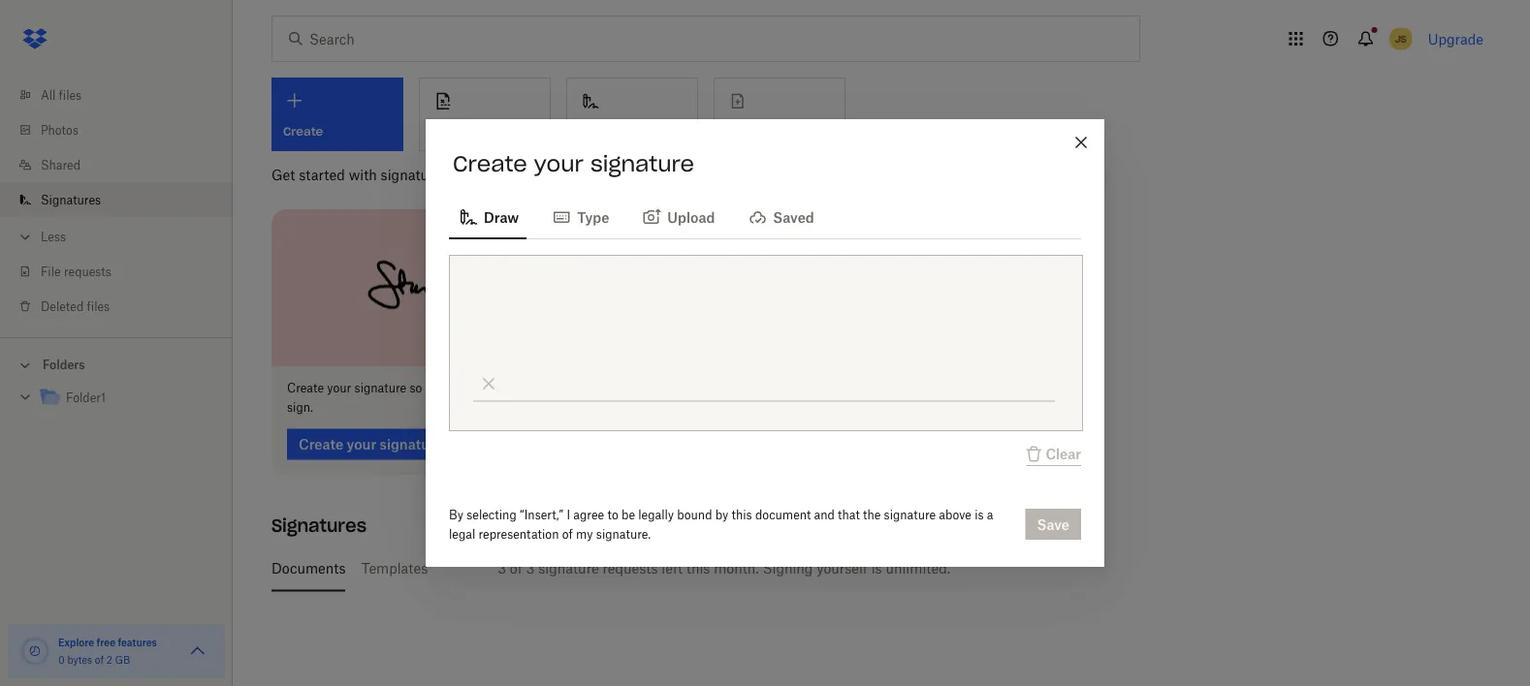Task type: describe. For each thing, give the bounding box(es) containing it.
documents tab
[[272, 546, 346, 592]]

above
[[939, 508, 972, 522]]

file
[[41, 264, 61, 279]]

0 horizontal spatial signatures
[[381, 166, 448, 183]]

by
[[449, 508, 464, 522]]

tab list inside create your signature dialog
[[449, 193, 1082, 240]]

of inside explore free features 0 bytes of 2 gb
[[95, 654, 104, 666]]

signing
[[763, 561, 813, 577]]

signature inside the create your signature so you're always ready to sign.
[[355, 381, 407, 396]]

folder1 link
[[39, 386, 217, 412]]

month.
[[714, 561, 759, 577]]

yourself
[[817, 561, 868, 577]]

features
[[118, 637, 157, 649]]

be
[[622, 508, 635, 522]]

photos link
[[16, 113, 233, 147]]

create for create your signature so you're always ready to sign.
[[287, 381, 324, 396]]

signature.
[[596, 527, 651, 542]]

always
[[461, 381, 499, 396]]

draw
[[484, 209, 519, 226]]

legal
[[449, 527, 476, 542]]

templates tab
[[361, 546, 428, 592]]

document
[[756, 508, 811, 522]]

bytes
[[67, 654, 92, 666]]

explore
[[58, 637, 94, 649]]

saved
[[774, 209, 815, 226]]

unlimited.
[[886, 561, 951, 577]]

less image
[[16, 227, 35, 247]]

started
[[299, 166, 345, 183]]

a
[[987, 508, 994, 522]]

my
[[576, 527, 593, 542]]

file requests link
[[16, 254, 233, 289]]

requests inside tab list
[[603, 561, 658, 577]]

signature inside "by selecting "insert," i agree to be legally bound by this document and that the signature above is a legal representation of my signature."
[[884, 508, 936, 522]]

upgrade
[[1429, 31, 1484, 47]]

so
[[410, 381, 422, 396]]

less
[[41, 229, 66, 244]]

dropbox image
[[16, 19, 54, 58]]

is inside "by selecting "insert," i agree to be legally bound by this document and that the signature above is a legal representation of my signature."
[[975, 508, 984, 522]]

get signatures
[[432, 124, 519, 139]]

all files
[[41, 88, 82, 102]]

the
[[863, 508, 881, 522]]

representation
[[479, 527, 559, 542]]

folder1
[[66, 391, 106, 406]]

free
[[97, 637, 115, 649]]

of inside "by selecting "insert," i agree to be legally bound by this document and that the signature above is a legal representation of my signature."
[[562, 527, 573, 542]]

upload
[[668, 209, 715, 226]]

ready
[[502, 381, 532, 396]]

all
[[41, 88, 56, 102]]

file requests
[[41, 264, 111, 279]]

create your signature dialog
[[426, 119, 1105, 568]]

this inside "by selecting "insert," i agree to be legally bound by this document and that the signature above is a legal representation of my signature."
[[732, 508, 752, 522]]

and
[[814, 508, 835, 522]]



Task type: locate. For each thing, give the bounding box(es) containing it.
documents
[[272, 561, 346, 577]]

signatures link
[[16, 182, 233, 217]]

0 horizontal spatial your
[[327, 381, 351, 396]]

your for create your signature so you're always ready to sign.
[[327, 381, 351, 396]]

0 horizontal spatial of
[[95, 654, 104, 666]]

to inside the create your signature so you're always ready to sign.
[[535, 381, 546, 396]]

signature down 'my'
[[539, 561, 599, 577]]

0 vertical spatial to
[[535, 381, 546, 396]]

2 horizontal spatial of
[[562, 527, 573, 542]]

agree
[[574, 508, 605, 522]]

1 horizontal spatial get
[[432, 124, 452, 139]]

to inside "by selecting "insert," i agree to be legally bound by this document and that the signature above is a legal representation of my signature."
[[608, 508, 619, 522]]

1 horizontal spatial signatures
[[272, 515, 367, 537]]

to left be
[[608, 508, 619, 522]]

1 vertical spatial tab list
[[272, 546, 1476, 592]]

is right yourself
[[872, 561, 882, 577]]

signatures up the draw
[[456, 124, 519, 139]]

tab list containing draw
[[449, 193, 1082, 240]]

files right deleted
[[87, 299, 110, 314]]

get
[[432, 124, 452, 139], [272, 166, 295, 183]]

list containing all files
[[0, 66, 233, 338]]

0 vertical spatial your
[[534, 150, 584, 178]]

1 horizontal spatial your
[[534, 150, 584, 178]]

0 horizontal spatial is
[[872, 561, 882, 577]]

1 horizontal spatial 3
[[526, 561, 535, 577]]

to right "ready"
[[535, 381, 546, 396]]

shared
[[41, 158, 81, 172]]

requests inside list
[[64, 264, 111, 279]]

2 vertical spatial of
[[95, 654, 104, 666]]

1 horizontal spatial to
[[608, 508, 619, 522]]

get left started
[[272, 166, 295, 183]]

1 vertical spatial create
[[287, 381, 324, 396]]

all files link
[[16, 78, 233, 113]]

0
[[58, 654, 65, 666]]

left
[[662, 561, 683, 577]]

by
[[716, 508, 729, 522]]

get started with signatures
[[272, 166, 448, 183]]

0 horizontal spatial create
[[287, 381, 324, 396]]

to
[[535, 381, 546, 396], [608, 508, 619, 522]]

list
[[0, 66, 233, 338]]

0 vertical spatial is
[[975, 508, 984, 522]]

signature up upload at left
[[591, 150, 695, 178]]

signatures
[[456, 124, 519, 139], [381, 166, 448, 183]]

your inside dialog
[[534, 150, 584, 178]]

0 horizontal spatial requests
[[64, 264, 111, 279]]

of down representation
[[510, 561, 523, 577]]

folders button
[[0, 350, 233, 379]]

1 horizontal spatial create
[[453, 150, 527, 178]]

"insert,"
[[520, 508, 564, 522]]

create your signature
[[453, 150, 695, 178]]

1 vertical spatial this
[[687, 561, 710, 577]]

2
[[106, 654, 112, 666]]

your inside the create your signature so you're always ready to sign.
[[327, 381, 351, 396]]

deleted
[[41, 299, 84, 314]]

this inside tab list
[[687, 561, 710, 577]]

your for create your signature
[[534, 150, 584, 178]]

signatures inside get signatures button
[[456, 124, 519, 139]]

0 horizontal spatial files
[[59, 88, 82, 102]]

of
[[562, 527, 573, 542], [510, 561, 523, 577], [95, 654, 104, 666]]

1 vertical spatial requests
[[603, 561, 658, 577]]

you're
[[425, 381, 458, 396]]

1 vertical spatial files
[[87, 299, 110, 314]]

legally
[[639, 508, 674, 522]]

is inside tab list
[[872, 561, 882, 577]]

this right left
[[687, 561, 710, 577]]

signature
[[591, 150, 695, 178], [355, 381, 407, 396], [884, 508, 936, 522], [539, 561, 599, 577]]

files right all
[[59, 88, 82, 102]]

i
[[567, 508, 570, 522]]

signatures right with
[[381, 166, 448, 183]]

of left 'my'
[[562, 527, 573, 542]]

0 horizontal spatial get
[[272, 166, 295, 183]]

1 vertical spatial signatures
[[272, 515, 367, 537]]

signature left so
[[355, 381, 407, 396]]

create for create your signature
[[453, 150, 527, 178]]

0 vertical spatial get
[[432, 124, 452, 139]]

1 horizontal spatial of
[[510, 561, 523, 577]]

requests
[[64, 264, 111, 279], [603, 561, 658, 577]]

1 horizontal spatial this
[[732, 508, 752, 522]]

signatures list item
[[0, 182, 233, 217]]

requests down signature.
[[603, 561, 658, 577]]

templates
[[361, 561, 428, 577]]

create
[[453, 150, 527, 178], [287, 381, 324, 396]]

0 vertical spatial create
[[453, 150, 527, 178]]

selecting
[[467, 508, 517, 522]]

tab list containing documents
[[272, 546, 1476, 592]]

3
[[498, 561, 506, 577], [526, 561, 535, 577]]

1 horizontal spatial is
[[975, 508, 984, 522]]

signatures up documents
[[272, 515, 367, 537]]

tab list
[[449, 193, 1082, 240], [272, 546, 1476, 592]]

your
[[534, 150, 584, 178], [327, 381, 351, 396]]

3 of 3 signature requests left this month. signing yourself is unlimited.
[[498, 561, 951, 577]]

create down get signatures
[[453, 150, 527, 178]]

1 vertical spatial to
[[608, 508, 619, 522]]

2 3 from the left
[[526, 561, 535, 577]]

is left a
[[975, 508, 984, 522]]

0 vertical spatial of
[[562, 527, 573, 542]]

1 vertical spatial your
[[327, 381, 351, 396]]

1 horizontal spatial requests
[[603, 561, 658, 577]]

is
[[975, 508, 984, 522], [872, 561, 882, 577]]

folders
[[43, 358, 85, 373]]

quota usage element
[[19, 636, 50, 667]]

0 horizontal spatial signatures
[[41, 193, 101, 207]]

photos
[[41, 123, 79, 137]]

signature right the
[[884, 508, 936, 522]]

by selecting "insert," i agree to be legally bound by this document and that the signature above is a legal representation of my signature.
[[449, 508, 994, 542]]

1 vertical spatial is
[[872, 561, 882, 577]]

files for deleted files
[[87, 299, 110, 314]]

upgrade link
[[1429, 31, 1484, 47]]

your up type
[[534, 150, 584, 178]]

deleted files link
[[16, 289, 233, 324]]

create your signature so you're always ready to sign.
[[287, 381, 546, 415]]

signatures down shared
[[41, 193, 101, 207]]

0 vertical spatial files
[[59, 88, 82, 102]]

requests right file
[[64, 264, 111, 279]]

get for get started with signatures
[[272, 166, 295, 183]]

0 horizontal spatial to
[[535, 381, 546, 396]]

get signatures button
[[419, 78, 551, 151]]

1 vertical spatial of
[[510, 561, 523, 577]]

this
[[732, 508, 752, 522], [687, 561, 710, 577]]

signatures inside list item
[[41, 193, 101, 207]]

1 horizontal spatial signatures
[[456, 124, 519, 139]]

0 vertical spatial signatures
[[456, 124, 519, 139]]

your left so
[[327, 381, 351, 396]]

signature inside tab list
[[539, 561, 599, 577]]

1 horizontal spatial files
[[87, 299, 110, 314]]

files
[[59, 88, 82, 102], [87, 299, 110, 314]]

of left 2 in the left bottom of the page
[[95, 654, 104, 666]]

0 vertical spatial tab list
[[449, 193, 1082, 240]]

that
[[838, 508, 860, 522]]

0 vertical spatial this
[[732, 508, 752, 522]]

get inside button
[[432, 124, 452, 139]]

bound
[[677, 508, 713, 522]]

create inside dialog
[[453, 150, 527, 178]]

0 horizontal spatial 3
[[498, 561, 506, 577]]

files for all files
[[59, 88, 82, 102]]

1 vertical spatial signatures
[[381, 166, 448, 183]]

type
[[577, 209, 610, 226]]

get for get signatures
[[432, 124, 452, 139]]

0 vertical spatial requests
[[64, 264, 111, 279]]

files inside 'link'
[[87, 299, 110, 314]]

gb
[[115, 654, 130, 666]]

get up get started with signatures
[[432, 124, 452, 139]]

shared link
[[16, 147, 233, 182]]

0 horizontal spatial this
[[687, 561, 710, 577]]

1 3 from the left
[[498, 561, 506, 577]]

create inside the create your signature so you're always ready to sign.
[[287, 381, 324, 396]]

create up sign. at the bottom of page
[[287, 381, 324, 396]]

this right by
[[732, 508, 752, 522]]

explore free features 0 bytes of 2 gb
[[58, 637, 157, 666]]

deleted files
[[41, 299, 110, 314]]

with
[[349, 166, 377, 183]]

1 vertical spatial get
[[272, 166, 295, 183]]

sign.
[[287, 401, 313, 415]]

signatures
[[41, 193, 101, 207], [272, 515, 367, 537]]

0 vertical spatial signatures
[[41, 193, 101, 207]]



Task type: vqa. For each thing, say whether or not it's contained in the screenshot.
the bottommost Test A
no



